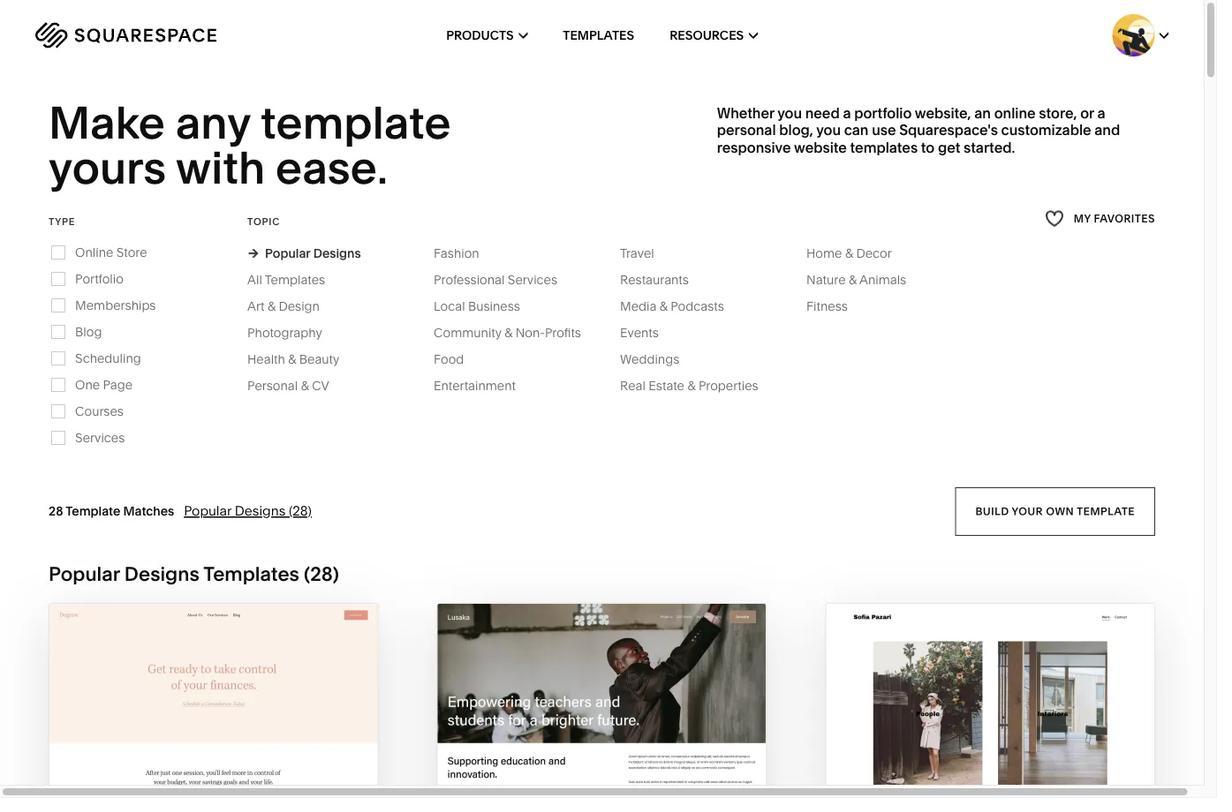 Task type: describe. For each thing, give the bounding box(es) containing it.
0 horizontal spatial you
[[778, 105, 802, 122]]

fitness link
[[807, 299, 866, 314]]

beauty
[[299, 352, 340, 367]]

events
[[620, 325, 659, 340]]

0 vertical spatial services
[[508, 272, 558, 287]]

& for podcasts
[[660, 299, 668, 314]]

squarespace's
[[900, 122, 998, 139]]

art
[[247, 299, 265, 314]]

popular designs link
[[247, 246, 361, 261]]

one
[[75, 378, 100, 393]]

real estate & properties
[[620, 378, 759, 393]]

your
[[1012, 505, 1043, 518]]

profits
[[545, 325, 581, 340]]

blog,
[[780, 122, 813, 139]]

nature & animals
[[807, 272, 907, 287]]

whether
[[717, 105, 775, 122]]

& for non-
[[505, 325, 513, 340]]

local business
[[434, 299, 520, 314]]

entertainment
[[434, 378, 516, 393]]

or
[[1081, 105, 1095, 122]]

nature & animals link
[[807, 272, 924, 287]]

& for cv
[[301, 378, 309, 393]]

started.
[[964, 138, 1015, 156]]

ease.
[[276, 140, 388, 195]]

responsive
[[717, 138, 791, 156]]

make
[[49, 95, 165, 150]]

popular for popular designs (28)
[[184, 503, 232, 519]]

lusaka element
[[438, 604, 766, 799]]

food
[[434, 352, 464, 367]]

art & design link
[[247, 299, 337, 314]]

local
[[434, 299, 465, 314]]

any
[[176, 95, 250, 150]]

website
[[794, 138, 847, 156]]

2 a from the left
[[1098, 105, 1106, 122]]

popular for popular designs templates ( 28 )
[[49, 562, 120, 586]]

media
[[620, 299, 657, 314]]

template
[[66, 504, 120, 519]]

build
[[976, 505, 1009, 518]]

28 template matches
[[49, 504, 174, 519]]

local business link
[[434, 299, 538, 314]]

templates link
[[563, 0, 634, 71]]

squarespace logo link
[[35, 22, 262, 49]]

nature
[[807, 272, 846, 287]]

fitness
[[807, 299, 848, 314]]

all templates
[[247, 272, 325, 287]]

0 horizontal spatial services
[[75, 431, 125, 446]]

photography
[[247, 325, 322, 340]]

home
[[807, 246, 842, 261]]

online
[[995, 105, 1036, 122]]

scheduling
[[75, 351, 141, 366]]

products
[[446, 28, 514, 43]]

popular designs templates ( 28 )
[[49, 562, 339, 586]]

templates
[[850, 138, 918, 156]]

food link
[[434, 352, 482, 367]]

and
[[1095, 122, 1121, 139]]

home & decor
[[807, 246, 892, 261]]

real estate & properties link
[[620, 378, 776, 393]]

pazari image
[[826, 604, 1155, 799]]

template inside make any template yours with ease.
[[261, 95, 451, 150]]

squarespace logo image
[[35, 22, 216, 49]]

customizable
[[1002, 122, 1092, 139]]

fashion link
[[434, 246, 497, 261]]

art & design
[[247, 299, 320, 314]]

health & beauty link
[[247, 352, 357, 367]]

0 horizontal spatial 28
[[49, 504, 63, 519]]

animals
[[860, 272, 907, 287]]

store
[[116, 245, 147, 260]]

designs for popular designs
[[313, 246, 361, 261]]

page
[[103, 378, 133, 393]]

personal & cv link
[[247, 378, 347, 393]]

weddings link
[[620, 352, 697, 367]]

degraw element
[[50, 604, 378, 799]]

portfolio
[[855, 105, 912, 122]]

own
[[1046, 505, 1074, 518]]

build your own template button
[[955, 488, 1156, 536]]

pazari element
[[826, 604, 1155, 799]]

weddings
[[620, 352, 680, 367]]

personal
[[717, 122, 776, 139]]

real
[[620, 378, 646, 393]]

my favorites
[[1074, 212, 1156, 225]]

get
[[938, 138, 961, 156]]

& for animals
[[849, 272, 857, 287]]



Task type: vqa. For each thing, say whether or not it's contained in the screenshot.
Health & Beauty
yes



Task type: locate. For each thing, give the bounding box(es) containing it.
& right art
[[268, 299, 276, 314]]

popular designs
[[265, 246, 361, 261]]

1 horizontal spatial services
[[508, 272, 558, 287]]

template
[[261, 95, 451, 150], [1077, 505, 1135, 518]]

0 horizontal spatial designs
[[124, 562, 199, 586]]

1 vertical spatial templates
[[265, 272, 325, 287]]

you
[[778, 105, 802, 122], [816, 122, 841, 139]]

professional
[[434, 272, 505, 287]]

community & non-profits link
[[434, 325, 599, 340]]

2 vertical spatial templates
[[203, 562, 299, 586]]

)
[[333, 562, 339, 586]]

media & podcasts link
[[620, 299, 742, 314]]

topic
[[247, 215, 280, 227]]

1 vertical spatial popular
[[184, 503, 232, 519]]

degraw image
[[50, 604, 378, 799]]

with
[[176, 140, 265, 195]]

popular for popular designs
[[265, 246, 310, 261]]

resources
[[670, 28, 744, 43]]

need
[[806, 105, 840, 122]]

products button
[[446, 0, 528, 71]]

28 down (28)
[[310, 562, 333, 586]]

my
[[1074, 212, 1091, 225]]

(
[[304, 562, 310, 586]]

non-
[[516, 325, 545, 340]]

home & decor link
[[807, 246, 910, 261]]

cv
[[312, 378, 329, 393]]

popular designs (28)
[[184, 503, 312, 519]]

2 vertical spatial designs
[[124, 562, 199, 586]]

personal & cv
[[247, 378, 329, 393]]

& right nature
[[849, 272, 857, 287]]

blog
[[75, 325, 102, 340]]

a right need
[[843, 105, 851, 122]]

make any template yours with ease.
[[49, 95, 461, 195]]

28
[[49, 504, 63, 519], [310, 562, 333, 586]]

health
[[247, 352, 285, 367]]

2 vertical spatial popular
[[49, 562, 120, 586]]

popular right matches
[[184, 503, 232, 519]]

entertainment link
[[434, 378, 534, 393]]

0 horizontal spatial popular
[[49, 562, 120, 586]]

2 horizontal spatial popular
[[265, 246, 310, 261]]

media & podcasts
[[620, 299, 724, 314]]

store,
[[1039, 105, 1077, 122]]

& for beauty
[[288, 352, 296, 367]]

lusaka image
[[438, 604, 766, 799]]

website,
[[915, 105, 971, 122]]

courses
[[75, 404, 124, 419]]

one page
[[75, 378, 133, 393]]

matches
[[123, 504, 174, 519]]

0 horizontal spatial template
[[261, 95, 451, 150]]

0 vertical spatial 28
[[49, 504, 63, 519]]

1 horizontal spatial 28
[[310, 562, 333, 586]]

& for design
[[268, 299, 276, 314]]

& right the 'estate'
[[688, 378, 696, 393]]

template inside button
[[1077, 505, 1135, 518]]

whether you need a portfolio website, an online store, or a personal blog, you can use squarespace's customizable and responsive website templates to get started.
[[717, 105, 1121, 156]]

decor
[[856, 246, 892, 261]]

restaurants
[[620, 272, 689, 287]]

travel link
[[620, 246, 672, 261]]

1 horizontal spatial you
[[816, 122, 841, 139]]

1 horizontal spatial template
[[1077, 505, 1135, 518]]

designs left (28)
[[235, 503, 286, 519]]

designs for popular designs templates ( 28 )
[[124, 562, 199, 586]]

& left non-
[[505, 325, 513, 340]]

1 vertical spatial designs
[[235, 503, 286, 519]]

& right home
[[845, 246, 853, 261]]

0 vertical spatial designs
[[313, 246, 361, 261]]

type
[[49, 215, 75, 227]]

1 vertical spatial template
[[1077, 505, 1135, 518]]

2 horizontal spatial designs
[[313, 246, 361, 261]]

designs down matches
[[124, 562, 199, 586]]

templates
[[563, 28, 634, 43], [265, 272, 325, 287], [203, 562, 299, 586]]

design
[[279, 299, 320, 314]]

yours
[[49, 140, 166, 195]]

online
[[75, 245, 113, 260]]

personal
[[247, 378, 298, 393]]

0 vertical spatial popular
[[265, 246, 310, 261]]

photography link
[[247, 325, 340, 340]]

& right health on the left top of the page
[[288, 352, 296, 367]]

& left cv at the left top of page
[[301, 378, 309, 393]]

& right media on the right top of page
[[660, 299, 668, 314]]

0 horizontal spatial a
[[843, 105, 851, 122]]

use
[[872, 122, 896, 139]]

fashion
[[434, 246, 479, 261]]

you left need
[[778, 105, 802, 122]]

business
[[468, 299, 520, 314]]

popular down template
[[49, 562, 120, 586]]

estate
[[649, 378, 685, 393]]

0 vertical spatial template
[[261, 95, 451, 150]]

services down courses
[[75, 431, 125, 446]]

1 vertical spatial services
[[75, 431, 125, 446]]

popular up all templates
[[265, 246, 310, 261]]

services
[[508, 272, 558, 287], [75, 431, 125, 446]]

0 vertical spatial templates
[[563, 28, 634, 43]]

1 vertical spatial 28
[[310, 562, 333, 586]]

you left can
[[816, 122, 841, 139]]

28 left template
[[49, 504, 63, 519]]

& for decor
[[845, 246, 853, 261]]

all templates link
[[247, 272, 343, 287]]

memberships
[[75, 298, 156, 313]]

1 horizontal spatial popular
[[184, 503, 232, 519]]

all
[[247, 272, 262, 287]]

an
[[975, 105, 991, 122]]

start with pazari image
[[1066, 782, 1085, 799]]

1 horizontal spatial a
[[1098, 105, 1106, 122]]

build your own template
[[976, 505, 1135, 518]]

popular designs (28) link
[[184, 503, 312, 519]]

properties
[[699, 378, 759, 393]]

online store
[[75, 245, 147, 260]]

designs up all templates link
[[313, 246, 361, 261]]

health & beauty
[[247, 352, 340, 367]]

restaurants link
[[620, 272, 707, 287]]

(28)
[[289, 503, 312, 519]]

can
[[844, 122, 869, 139]]

1 horizontal spatial designs
[[235, 503, 286, 519]]

1 a from the left
[[843, 105, 851, 122]]

designs
[[313, 246, 361, 261], [235, 503, 286, 519], [124, 562, 199, 586]]

a right or
[[1098, 105, 1106, 122]]

services up business
[[508, 272, 558, 287]]

community
[[434, 325, 502, 340]]

to
[[921, 138, 935, 156]]

resources button
[[670, 0, 758, 71]]

designs for popular designs (28)
[[235, 503, 286, 519]]



